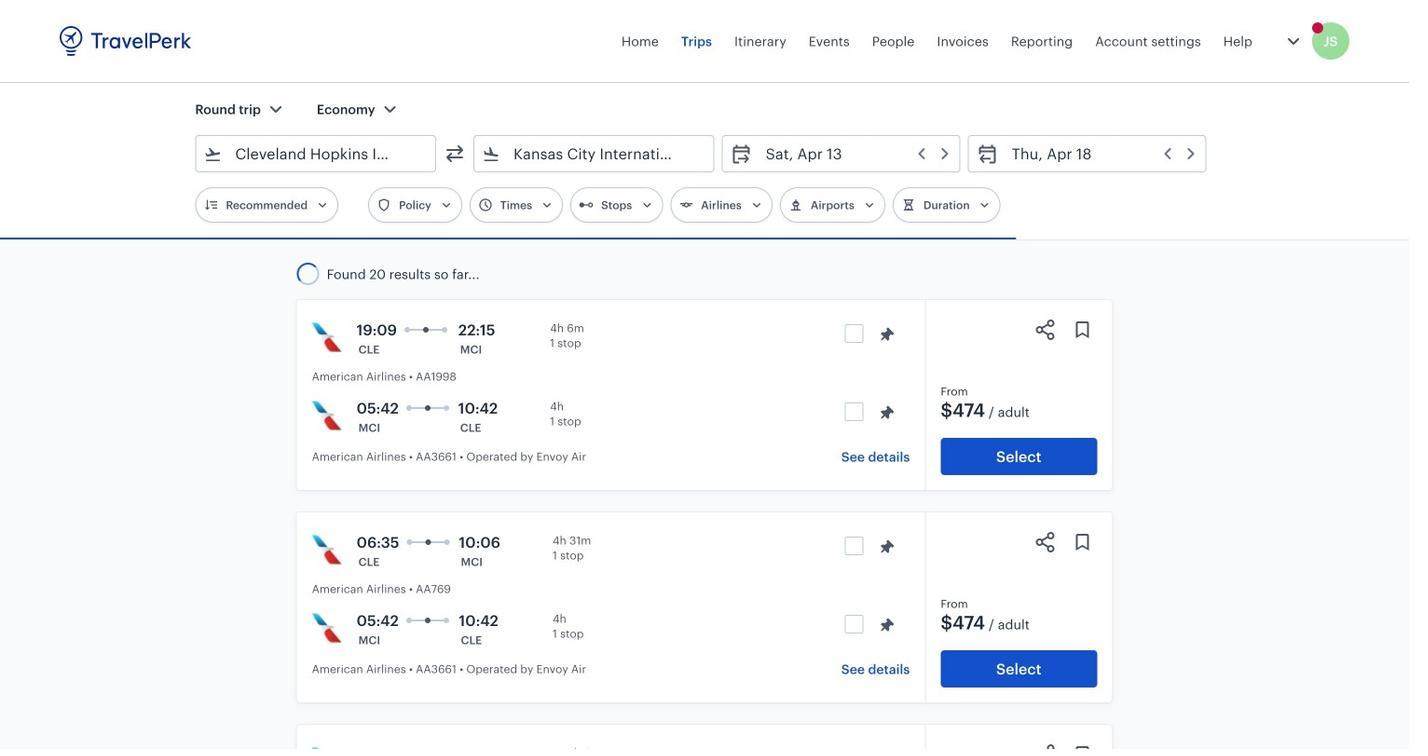 Task type: describe. For each thing, give the bounding box(es) containing it.
Return field
[[999, 139, 1198, 169]]

2 american airlines image from the top
[[312, 401, 342, 431]]

Depart field
[[753, 139, 952, 169]]

From search field
[[222, 139, 411, 169]]



Task type: vqa. For each thing, say whether or not it's contained in the screenshot.
second American Airlines icon from the top
yes



Task type: locate. For each thing, give the bounding box(es) containing it.
1 american airlines image from the top
[[312, 323, 342, 352]]

5 american airlines image from the top
[[312, 748, 342, 749]]

4 american airlines image from the top
[[312, 613, 342, 643]]

To search field
[[501, 139, 689, 169]]

3 american airlines image from the top
[[312, 535, 342, 565]]

american airlines image
[[312, 323, 342, 352], [312, 401, 342, 431], [312, 535, 342, 565], [312, 613, 342, 643], [312, 748, 342, 749]]



